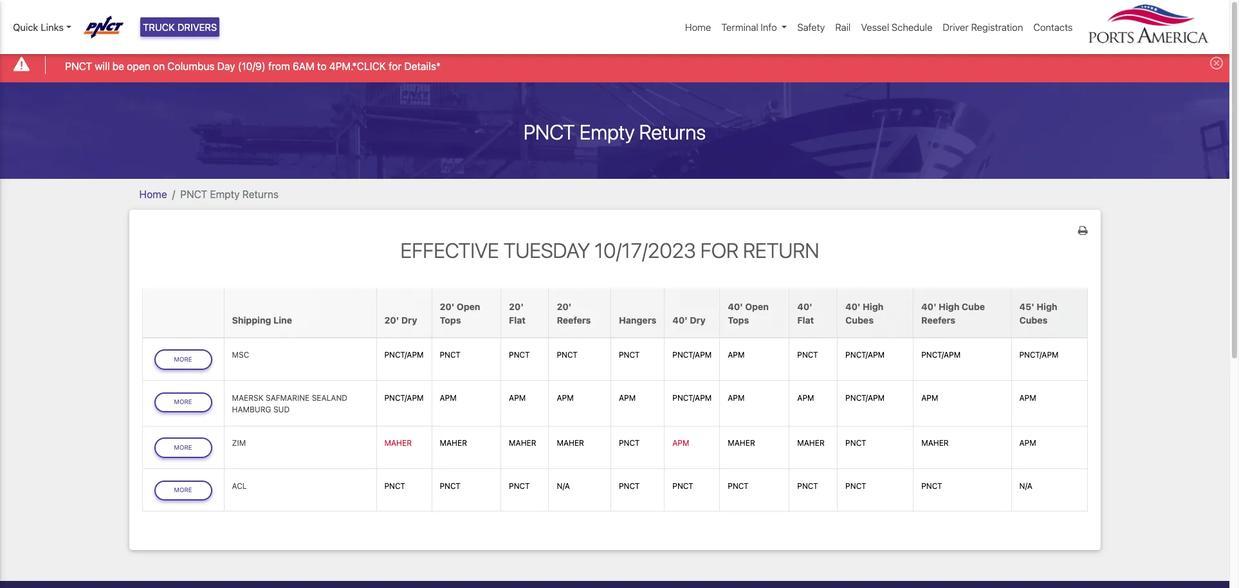 Task type: describe. For each thing, give the bounding box(es) containing it.
dry for 40' dry
[[690, 315, 706, 325]]

safmarine
[[266, 393, 310, 403]]

more for zim
[[174, 444, 192, 451]]

open for 40' open tops
[[746, 301, 769, 312]]

zim
[[232, 439, 246, 448]]

shipping
[[232, 315, 271, 325]]

safety
[[798, 21, 826, 33]]

effective
[[401, 238, 499, 262]]

20' reefers
[[557, 301, 591, 325]]

flat for 20' flat
[[509, 315, 526, 325]]

1 n/a from the left
[[557, 481, 570, 491]]

more for acl
[[174, 487, 192, 494]]

40' high cube reefers
[[922, 301, 986, 325]]

1 vertical spatial empty
[[210, 188, 240, 200]]

pnct will be open on columbus day (10/9) from 6am to 4pm.*click for details* alert
[[0, 47, 1230, 82]]

truck drivers
[[143, 21, 217, 33]]

1 horizontal spatial empty
[[580, 119, 635, 144]]

20' for 20' dry
[[385, 315, 399, 325]]

terminal info link
[[717, 15, 793, 40]]

40' flat
[[798, 301, 815, 325]]

1 horizontal spatial returns
[[640, 119, 706, 144]]

flat for 40' flat
[[798, 315, 815, 325]]

high for 40' high cubes
[[863, 301, 884, 312]]

from
[[268, 60, 290, 72]]

pnct inside alert
[[65, 60, 92, 72]]

driver
[[943, 21, 969, 33]]

quick
[[13, 21, 38, 33]]

more for maersk safmarine sealand hamburg sud
[[174, 399, 192, 406]]

pnct will be open on columbus day (10/9) from 6am to 4pm.*click for details*
[[65, 60, 441, 72]]

be
[[112, 60, 124, 72]]

day
[[217, 60, 235, 72]]

on
[[153, 60, 165, 72]]

1 vertical spatial home
[[139, 188, 167, 200]]

0 horizontal spatial returns
[[243, 188, 279, 200]]

3 maher from the left
[[509, 439, 537, 448]]

40' open tops
[[728, 301, 769, 325]]

45'
[[1020, 301, 1035, 312]]

5 maher from the left
[[728, 439, 756, 448]]

1 maher from the left
[[385, 439, 412, 448]]

4pm.*click
[[329, 60, 386, 72]]

to
[[317, 60, 327, 72]]

drivers
[[178, 21, 217, 33]]

acl
[[232, 481, 247, 491]]

6 maher from the left
[[798, 439, 825, 448]]

20' for 20' flat
[[509, 301, 524, 312]]

pnct will be open on columbus day (10/9) from 6am to 4pm.*click for details* link
[[65, 58, 441, 74]]

links
[[41, 21, 64, 33]]

4 maher from the left
[[557, 439, 585, 448]]

reefers inside 40' high cube reefers
[[922, 315, 956, 325]]

quick links link
[[13, 20, 71, 34]]

45' high cubes
[[1020, 301, 1058, 325]]

0 horizontal spatial home link
[[139, 188, 167, 200]]

more button for msc
[[154, 350, 212, 370]]

details*
[[405, 60, 441, 72]]

40' high cubes
[[846, 301, 884, 325]]

20' for 20' reefers
[[557, 301, 572, 312]]

1 horizontal spatial pnct empty returns
[[524, 119, 706, 144]]

registration
[[972, 21, 1024, 33]]

rail link
[[831, 15, 856, 40]]

40' for 40' open tops
[[728, 301, 743, 312]]



Task type: vqa. For each thing, say whether or not it's contained in the screenshot.
6th Maher from the left
yes



Task type: locate. For each thing, give the bounding box(es) containing it.
open
[[457, 301, 481, 312], [746, 301, 769, 312]]

2 flat from the left
[[798, 315, 815, 325]]

cubes right '40' flat'
[[846, 315, 874, 325]]

more button for maersk safmarine sealand hamburg sud
[[154, 392, 212, 413]]

2 more button from the top
[[154, 392, 212, 413]]

20' flat
[[509, 301, 526, 325]]

3 more from the top
[[174, 444, 192, 451]]

1 horizontal spatial home link
[[680, 15, 717, 40]]

sud
[[274, 405, 290, 414]]

pnct/apm
[[385, 350, 424, 360], [673, 350, 712, 360], [846, 350, 885, 360], [922, 350, 961, 360], [1020, 350, 1059, 360], [385, 393, 424, 403], [673, 393, 712, 403], [846, 393, 885, 403]]

2 tops from the left
[[728, 315, 750, 325]]

hangers
[[619, 315, 657, 325]]

home link
[[680, 15, 717, 40], [139, 188, 167, 200]]

reefers
[[557, 315, 591, 325], [922, 315, 956, 325]]

1 horizontal spatial home
[[686, 21, 712, 33]]

2 n/a from the left
[[1020, 481, 1033, 491]]

maersk safmarine sealand hamburg sud
[[232, 393, 348, 414]]

1 vertical spatial home link
[[139, 188, 167, 200]]

columbus
[[168, 60, 215, 72]]

open
[[127, 60, 150, 72]]

high
[[863, 301, 884, 312], [939, 301, 960, 312], [1037, 301, 1058, 312]]

1 reefers from the left
[[557, 315, 591, 325]]

0 vertical spatial empty
[[580, 119, 635, 144]]

1 horizontal spatial open
[[746, 301, 769, 312]]

shipping line
[[232, 315, 292, 325]]

1 horizontal spatial tops
[[728, 315, 750, 325]]

high inside 45' high cubes
[[1037, 301, 1058, 312]]

0 horizontal spatial home
[[139, 188, 167, 200]]

pnct empty returns
[[524, 119, 706, 144], [180, 188, 279, 200]]

home
[[686, 21, 712, 33], [139, 188, 167, 200]]

return
[[744, 238, 820, 262]]

0 vertical spatial pnct empty returns
[[524, 119, 706, 144]]

1 horizontal spatial n/a
[[1020, 481, 1033, 491]]

more for msc
[[174, 356, 192, 363]]

dry left 20' open tops
[[402, 315, 417, 325]]

40' inside '40' high cubes'
[[846, 301, 861, 312]]

0 vertical spatial returns
[[640, 119, 706, 144]]

more button for acl
[[154, 481, 212, 501]]

20' for 20' open tops
[[440, 301, 455, 312]]

40' for 40' dry
[[673, 315, 688, 325]]

20' dry
[[385, 315, 417, 325]]

40' inside 40' high cube reefers
[[922, 301, 937, 312]]

high inside '40' high cubes'
[[863, 301, 884, 312]]

open for 20' open tops
[[457, 301, 481, 312]]

20' inside 20' reefers
[[557, 301, 572, 312]]

will
[[95, 60, 110, 72]]

for
[[389, 60, 402, 72]]

2 horizontal spatial high
[[1037, 301, 1058, 312]]

returns
[[640, 119, 706, 144], [243, 188, 279, 200]]

1 high from the left
[[863, 301, 884, 312]]

20' inside 20' open tops
[[440, 301, 455, 312]]

vessel
[[862, 21, 890, 33]]

2 high from the left
[[939, 301, 960, 312]]

line
[[274, 315, 292, 325]]

for
[[701, 238, 739, 262]]

0 vertical spatial home link
[[680, 15, 717, 40]]

1 vertical spatial returns
[[243, 188, 279, 200]]

0 horizontal spatial dry
[[402, 315, 417, 325]]

truck drivers link
[[140, 17, 220, 37]]

1 horizontal spatial flat
[[798, 315, 815, 325]]

quick links
[[13, 21, 64, 33]]

1 more button from the top
[[154, 350, 212, 370]]

print image
[[1079, 225, 1088, 235]]

tuesday
[[504, 238, 590, 262]]

contacts
[[1034, 21, 1074, 33]]

1 horizontal spatial high
[[939, 301, 960, 312]]

high for 45' high cubes
[[1037, 301, 1058, 312]]

tops inside "40' open tops"
[[728, 315, 750, 325]]

40' right the hangers in the bottom of the page
[[673, 315, 688, 325]]

3 high from the left
[[1037, 301, 1058, 312]]

40'
[[728, 301, 743, 312], [798, 301, 813, 312], [846, 301, 861, 312], [922, 301, 937, 312], [673, 315, 688, 325]]

more button
[[154, 350, 212, 370], [154, 392, 212, 413], [154, 438, 212, 458], [154, 481, 212, 501]]

maersk
[[232, 393, 264, 403]]

1 dry from the left
[[402, 315, 417, 325]]

1 more from the top
[[174, 356, 192, 363]]

truck
[[143, 21, 175, 33]]

cubes for 40'
[[846, 315, 874, 325]]

40' for 40' high cubes
[[846, 301, 861, 312]]

(10/9)
[[238, 60, 266, 72]]

40' dry
[[673, 315, 706, 325]]

40' down for
[[728, 301, 743, 312]]

0 horizontal spatial pnct empty returns
[[180, 188, 279, 200]]

dry
[[402, 315, 417, 325], [690, 315, 706, 325]]

open inside "40' open tops"
[[746, 301, 769, 312]]

effective tuesday 10/17/2023 for return
[[401, 238, 820, 262]]

high inside 40' high cube reefers
[[939, 301, 960, 312]]

more button for zim
[[154, 438, 212, 458]]

7 maher from the left
[[922, 439, 949, 448]]

hamburg
[[232, 405, 271, 414]]

sealand
[[312, 393, 348, 403]]

safety link
[[793, 15, 831, 40]]

2 cubes from the left
[[1020, 315, 1048, 325]]

close image
[[1211, 57, 1224, 70]]

0 horizontal spatial cubes
[[846, 315, 874, 325]]

info
[[761, 21, 778, 33]]

more
[[174, 356, 192, 363], [174, 399, 192, 406], [174, 444, 192, 451], [174, 487, 192, 494]]

0 horizontal spatial high
[[863, 301, 884, 312]]

2 open from the left
[[746, 301, 769, 312]]

cubes down 45'
[[1020, 315, 1048, 325]]

driver registration link
[[938, 15, 1029, 40]]

rail
[[836, 21, 851, 33]]

tops right the 40' dry
[[728, 315, 750, 325]]

high for 40' high cube reefers
[[939, 301, 960, 312]]

cubes inside 45' high cubes
[[1020, 315, 1048, 325]]

1 horizontal spatial dry
[[690, 315, 706, 325]]

0 horizontal spatial reefers
[[557, 315, 591, 325]]

1 horizontal spatial cubes
[[1020, 315, 1048, 325]]

apm
[[728, 350, 745, 360], [440, 393, 457, 403], [509, 393, 526, 403], [557, 393, 574, 403], [619, 393, 636, 403], [728, 393, 745, 403], [798, 393, 815, 403], [922, 393, 939, 403], [1020, 393, 1037, 403], [673, 439, 690, 448], [1020, 439, 1037, 448]]

40' right '40' flat'
[[846, 301, 861, 312]]

tops inside 20' open tops
[[440, 315, 461, 325]]

vessel schedule
[[862, 21, 933, 33]]

1 cubes from the left
[[846, 315, 874, 325]]

40' for 40' high cube reefers
[[922, 301, 937, 312]]

terminal
[[722, 21, 759, 33]]

0 horizontal spatial n/a
[[557, 481, 570, 491]]

vessel schedule link
[[856, 15, 938, 40]]

n/a
[[557, 481, 570, 491], [1020, 481, 1033, 491]]

dry left "40' open tops"
[[690, 315, 706, 325]]

6am
[[293, 60, 315, 72]]

4 more from the top
[[174, 487, 192, 494]]

20' open tops
[[440, 301, 481, 325]]

cube
[[962, 301, 986, 312]]

open left '40' flat'
[[746, 301, 769, 312]]

0 horizontal spatial flat
[[509, 315, 526, 325]]

open inside 20' open tops
[[457, 301, 481, 312]]

cubes inside '40' high cubes'
[[846, 315, 874, 325]]

1 open from the left
[[457, 301, 481, 312]]

1 flat from the left
[[509, 315, 526, 325]]

tops
[[440, 315, 461, 325], [728, 315, 750, 325]]

cubes for 45'
[[1020, 315, 1048, 325]]

1 vertical spatial pnct empty returns
[[180, 188, 279, 200]]

3 more button from the top
[[154, 438, 212, 458]]

10/17/2023
[[595, 238, 696, 262]]

0 horizontal spatial empty
[[210, 188, 240, 200]]

empty
[[580, 119, 635, 144], [210, 188, 240, 200]]

40' inside '40' flat'
[[798, 301, 813, 312]]

1 horizontal spatial reefers
[[922, 315, 956, 325]]

40' inside "40' open tops"
[[728, 301, 743, 312]]

40' for 40' flat
[[798, 301, 813, 312]]

driver registration
[[943, 21, 1024, 33]]

20' inside 20' flat
[[509, 301, 524, 312]]

4 more button from the top
[[154, 481, 212, 501]]

flat left 20' reefers
[[509, 315, 526, 325]]

0 horizontal spatial tops
[[440, 315, 461, 325]]

schedule
[[892, 21, 933, 33]]

pnct
[[65, 60, 92, 72], [524, 119, 575, 144], [180, 188, 207, 200], [440, 350, 461, 360], [509, 350, 530, 360], [557, 350, 578, 360], [619, 350, 640, 360], [798, 350, 819, 360], [619, 439, 640, 448], [846, 439, 867, 448], [385, 481, 406, 491], [440, 481, 461, 491], [509, 481, 530, 491], [619, 481, 640, 491], [673, 481, 694, 491], [728, 481, 749, 491], [798, 481, 819, 491], [846, 481, 867, 491], [922, 481, 943, 491]]

contacts link
[[1029, 15, 1079, 40]]

0 horizontal spatial open
[[457, 301, 481, 312]]

tops right 20' dry
[[440, 315, 461, 325]]

2 reefers from the left
[[922, 315, 956, 325]]

40' left cube
[[922, 301, 937, 312]]

tops for 40'
[[728, 315, 750, 325]]

msc
[[232, 350, 249, 360]]

terminal info
[[722, 21, 778, 33]]

40' right "40' open tops"
[[798, 301, 813, 312]]

0 vertical spatial home
[[686, 21, 712, 33]]

maher
[[385, 439, 412, 448], [440, 439, 467, 448], [509, 439, 537, 448], [557, 439, 585, 448], [728, 439, 756, 448], [798, 439, 825, 448], [922, 439, 949, 448]]

2 more from the top
[[174, 399, 192, 406]]

cubes
[[846, 315, 874, 325], [1020, 315, 1048, 325]]

flat right "40' open tops"
[[798, 315, 815, 325]]

2 dry from the left
[[690, 315, 706, 325]]

flat
[[509, 315, 526, 325], [798, 315, 815, 325]]

20'
[[440, 301, 455, 312], [509, 301, 524, 312], [557, 301, 572, 312], [385, 315, 399, 325]]

1 tops from the left
[[440, 315, 461, 325]]

2 maher from the left
[[440, 439, 467, 448]]

tops for 20'
[[440, 315, 461, 325]]

dry for 20' dry
[[402, 315, 417, 325]]

open left 20' flat
[[457, 301, 481, 312]]



